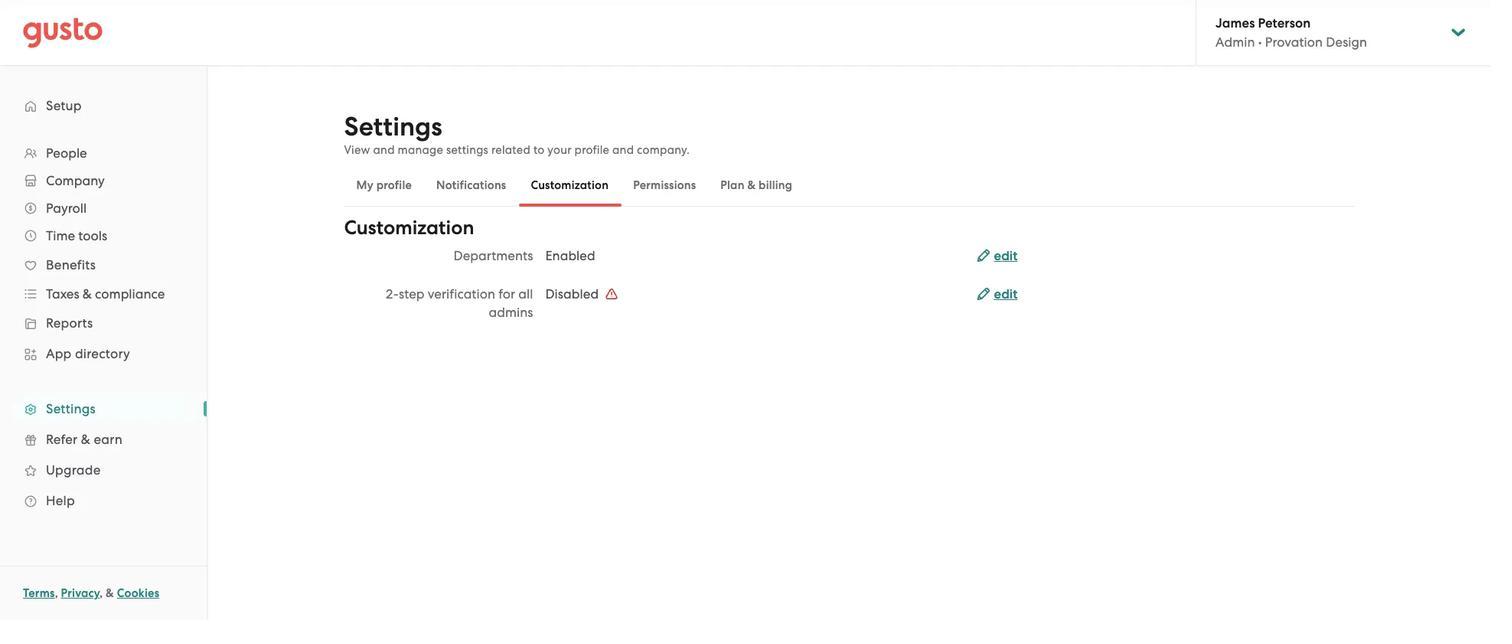 Task type: locate. For each thing, give the bounding box(es) containing it.
refer & earn link
[[15, 426, 191, 453]]

customization down my profile button
[[344, 216, 474, 240]]

1 horizontal spatial customization
[[531, 178, 609, 192]]

0 vertical spatial settings
[[344, 111, 442, 142]]

cookies button
[[117, 584, 159, 603]]

0 vertical spatial profile
[[575, 143, 610, 157]]

& for billing
[[748, 178, 756, 192]]

& right plan
[[748, 178, 756, 192]]

settings inside settings view and manage settings related to your profile and company.
[[344, 111, 442, 142]]

0 horizontal spatial profile
[[376, 178, 412, 192]]

permissions button
[[621, 167, 708, 204]]

benefits link
[[15, 251, 191, 279]]

benefits
[[46, 257, 96, 273]]

0 vertical spatial customization
[[531, 178, 609, 192]]

company
[[46, 173, 105, 188]]

step
[[399, 286, 425, 302]]

1 horizontal spatial settings
[[344, 111, 442, 142]]

settings
[[344, 111, 442, 142], [46, 401, 96, 416]]

reports link
[[15, 309, 191, 337]]

, left privacy
[[55, 586, 58, 600]]

setup link
[[15, 92, 191, 119]]

profile inside settings view and manage settings related to your profile and company.
[[575, 143, 610, 157]]

customization
[[531, 178, 609, 192], [344, 216, 474, 240]]

0 horizontal spatial customization
[[344, 216, 474, 240]]

related
[[491, 143, 531, 157]]

edit for disabled
[[994, 286, 1018, 302]]

verification
[[428, 286, 495, 302]]

0 vertical spatial edit
[[994, 248, 1018, 264]]

customization inside button
[[531, 178, 609, 192]]

customization button
[[519, 167, 621, 204]]

and left company.
[[613, 143, 634, 157]]

2 edit from the top
[[994, 286, 1018, 302]]

help link
[[15, 487, 191, 514]]

0 horizontal spatial settings
[[46, 401, 96, 416]]

plan & billing button
[[708, 167, 805, 204]]

taxes
[[46, 286, 79, 302]]

to
[[534, 143, 545, 157]]

1 vertical spatial profile
[[376, 178, 412, 192]]

& inside taxes & compliance dropdown button
[[83, 286, 92, 302]]

time tools button
[[15, 222, 191, 250]]

time
[[46, 228, 75, 243]]

settings up manage
[[344, 111, 442, 142]]

edit button
[[977, 247, 1018, 266], [977, 286, 1018, 304]]

0 vertical spatial edit button
[[977, 247, 1018, 266]]

help
[[46, 493, 75, 508]]

my profile button
[[344, 167, 424, 204]]

& left earn at bottom
[[81, 432, 90, 447]]

refer & earn
[[46, 432, 122, 447]]

2 and from the left
[[613, 143, 634, 157]]

compliance
[[95, 286, 165, 302]]

list
[[0, 139, 207, 516]]

refer
[[46, 432, 78, 447]]

& inside refer & earn link
[[81, 432, 90, 447]]

profile
[[575, 143, 610, 157], [376, 178, 412, 192]]

&
[[748, 178, 756, 192], [83, 286, 92, 302], [81, 432, 90, 447], [106, 586, 114, 600]]

settings up refer at the left bottom of page
[[46, 401, 96, 416]]

1 edit from the top
[[994, 248, 1018, 264]]

2-step verification for all admins
[[386, 286, 533, 320]]

1 and from the left
[[373, 143, 395, 157]]

1 horizontal spatial and
[[613, 143, 634, 157]]

and
[[373, 143, 395, 157], [613, 143, 634, 157]]

profile right your
[[575, 143, 610, 157]]

, left cookies
[[100, 586, 103, 600]]

and right view at the left top
[[373, 143, 395, 157]]

•
[[1258, 34, 1262, 50]]

& left cookies
[[106, 586, 114, 600]]

payroll
[[46, 201, 87, 216]]

0 horizontal spatial ,
[[55, 586, 58, 600]]

settings tabs tab list
[[344, 164, 1355, 207]]

1 vertical spatial settings
[[46, 401, 96, 416]]

manage
[[398, 143, 443, 157]]

edit
[[994, 248, 1018, 264], [994, 286, 1018, 302]]

taxes & compliance
[[46, 286, 165, 302]]

settings
[[446, 143, 489, 157]]

1 horizontal spatial profile
[[575, 143, 610, 157]]

0 horizontal spatial and
[[373, 143, 395, 157]]

admins
[[489, 305, 533, 320]]

1 horizontal spatial ,
[[100, 586, 103, 600]]

enabled
[[545, 248, 595, 263]]

edit button for disabled
[[977, 286, 1018, 304]]

disabled
[[545, 286, 602, 302]]

privacy link
[[61, 586, 100, 600]]

settings inside gusto navigation element
[[46, 401, 96, 416]]

,
[[55, 586, 58, 600], [100, 586, 103, 600]]

permissions
[[633, 178, 696, 192]]

1 vertical spatial edit
[[994, 286, 1018, 302]]

plan & billing
[[721, 178, 793, 192]]

1 vertical spatial edit button
[[977, 286, 1018, 304]]

james
[[1216, 15, 1255, 31]]

cookies
[[117, 586, 159, 600]]

taxes & compliance button
[[15, 280, 191, 308]]

for
[[499, 286, 515, 302]]

& right taxes
[[83, 286, 92, 302]]

reports
[[46, 315, 93, 331]]

1 edit button from the top
[[977, 247, 1018, 266]]

gusto navigation element
[[0, 66, 207, 541]]

& inside plan & billing button
[[748, 178, 756, 192]]

payroll button
[[15, 194, 191, 222]]

1 vertical spatial customization
[[344, 216, 474, 240]]

customization down your
[[531, 178, 609, 192]]

app directory link
[[15, 340, 191, 367]]

2 edit button from the top
[[977, 286, 1018, 304]]

profile right my
[[376, 178, 412, 192]]



Task type: describe. For each thing, give the bounding box(es) containing it.
edit for enabled
[[994, 248, 1018, 264]]

directory
[[75, 346, 130, 361]]

peterson
[[1258, 15, 1311, 31]]

terms
[[23, 586, 55, 600]]

admin
[[1216, 34, 1255, 50]]

company button
[[15, 167, 191, 194]]

2-
[[386, 286, 399, 302]]

people button
[[15, 139, 191, 167]]

james peterson admin • provation design
[[1216, 15, 1368, 50]]

people
[[46, 145, 87, 161]]

settings for settings view and manage settings related to your profile and company.
[[344, 111, 442, 142]]

list containing people
[[0, 139, 207, 516]]

earn
[[94, 432, 122, 447]]

home image
[[23, 17, 103, 48]]

& for compliance
[[83, 286, 92, 302]]

settings view and manage settings related to your profile and company.
[[344, 111, 690, 157]]

app
[[46, 346, 72, 361]]

app directory
[[46, 346, 130, 361]]

setup
[[46, 98, 82, 113]]

module__icon___go7vc image
[[606, 288, 618, 300]]

provation
[[1265, 34, 1323, 50]]

terms link
[[23, 586, 55, 600]]

upgrade link
[[15, 456, 191, 484]]

upgrade
[[46, 462, 101, 478]]

settings for settings
[[46, 401, 96, 416]]

plan
[[721, 178, 745, 192]]

billing
[[759, 178, 793, 192]]

all
[[519, 286, 533, 302]]

terms , privacy , & cookies
[[23, 586, 159, 600]]

time tools
[[46, 228, 107, 243]]

your
[[548, 143, 572, 157]]

design
[[1326, 34, 1368, 50]]

profile inside button
[[376, 178, 412, 192]]

settings link
[[15, 395, 191, 423]]

edit button for enabled
[[977, 247, 1018, 266]]

notifications
[[436, 178, 506, 192]]

1 , from the left
[[55, 586, 58, 600]]

2 , from the left
[[100, 586, 103, 600]]

my profile
[[356, 178, 412, 192]]

privacy
[[61, 586, 100, 600]]

departments
[[454, 248, 533, 263]]

my
[[356, 178, 374, 192]]

company.
[[637, 143, 690, 157]]

view
[[344, 143, 370, 157]]

notifications button
[[424, 167, 519, 204]]

tools
[[78, 228, 107, 243]]

& for earn
[[81, 432, 90, 447]]



Task type: vqa. For each thing, say whether or not it's contained in the screenshot.
the bottom Profile
yes



